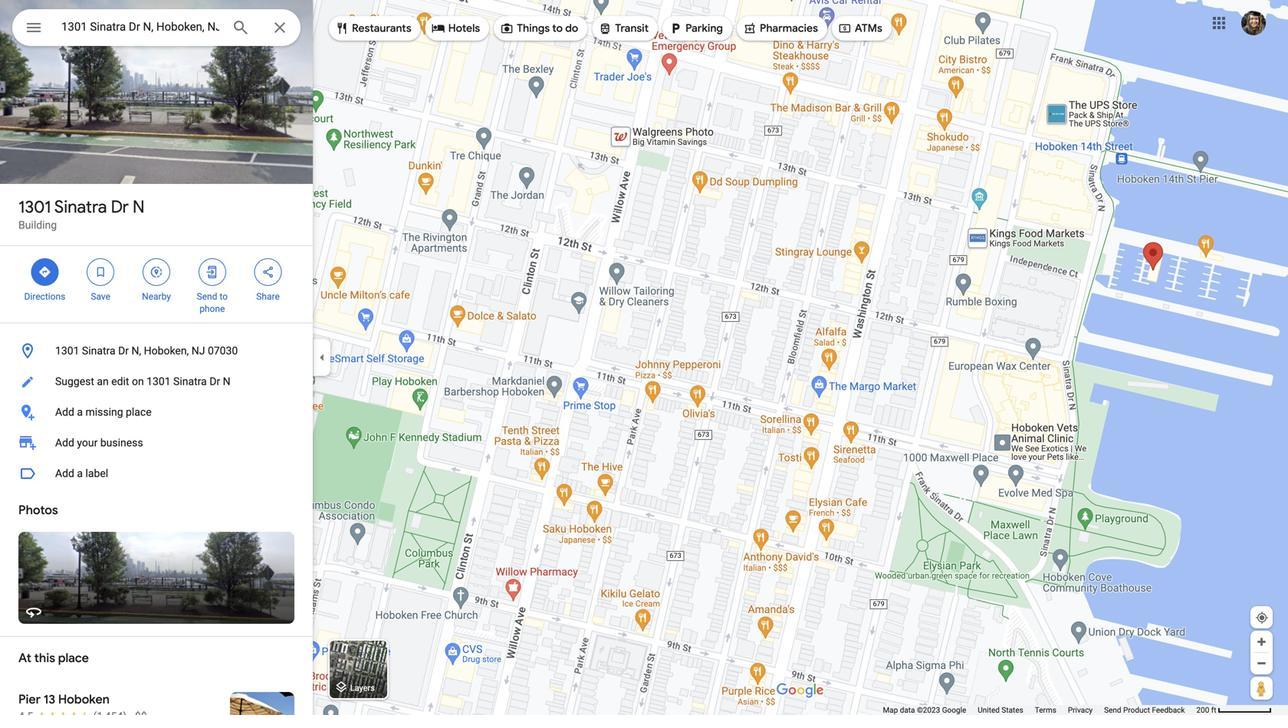 Task type: locate. For each thing, give the bounding box(es) containing it.
dr
[[111, 196, 129, 218], [118, 345, 129, 357], [210, 375, 220, 388]]

things
[[517, 21, 550, 35]]

suggest
[[55, 375, 94, 388]]


[[25, 16, 43, 39]]

building
[[18, 219, 57, 232]]

2 a from the top
[[77, 467, 83, 480]]

 button
[[12, 9, 55, 49]]


[[150, 264, 163, 281]]

dr inside 1301 sinatra dr n building
[[111, 196, 129, 218]]

to up phone on the left of page
[[220, 291, 228, 302]]

0 horizontal spatial to
[[220, 291, 228, 302]]

1 vertical spatial sinatra
[[82, 345, 116, 357]]

None field
[[61, 18, 219, 36]]

1301 sinatra dr n building
[[18, 196, 145, 232]]

add left the your
[[55, 437, 74, 449]]

pier 13 hoboken
[[18, 692, 110, 708]]

google
[[942, 706, 967, 715]]

a inside button
[[77, 406, 83, 419]]

send left product
[[1105, 706, 1122, 715]]

hoboken
[[58, 692, 110, 708]]

1 vertical spatial to
[[220, 291, 228, 302]]

collapse side panel image
[[314, 349, 331, 366]]

to
[[552, 21, 563, 35], [220, 291, 228, 302]]

sinatra inside 1301 sinatra dr n building
[[54, 196, 107, 218]]

 restaurants
[[335, 20, 412, 37]]

1 vertical spatial dr
[[118, 345, 129, 357]]

add inside button
[[55, 406, 74, 419]]


[[838, 20, 852, 37]]

send up phone on the left of page
[[197, 291, 217, 302]]

2 vertical spatial dr
[[210, 375, 220, 388]]


[[598, 20, 612, 37]]

privacy button
[[1068, 706, 1093, 716]]

at
[[18, 651, 31, 666]]

 pharmacies
[[743, 20, 818, 37]]

a left missing
[[77, 406, 83, 419]]

data
[[900, 706, 915, 715]]


[[669, 20, 683, 37]]

sinatra
[[54, 196, 107, 218], [82, 345, 116, 357], [173, 375, 207, 388]]

directions
[[24, 291, 65, 302]]

sinatra for n,
[[82, 345, 116, 357]]

add
[[55, 406, 74, 419], [55, 437, 74, 449], [55, 467, 74, 480]]

1301
[[18, 196, 51, 218], [55, 345, 79, 357], [147, 375, 171, 388]]

edit
[[111, 375, 129, 388]]

footer containing map data ©2023 google
[[883, 706, 1197, 716]]

phone
[[200, 304, 225, 314]]

a
[[77, 406, 83, 419], [77, 467, 83, 480]]

0 vertical spatial sinatra
[[54, 196, 107, 218]]

nj
[[192, 345, 205, 357]]

your
[[77, 437, 98, 449]]

a inside button
[[77, 467, 83, 480]]

this
[[34, 651, 55, 666]]

1 horizontal spatial send
[[1105, 706, 1122, 715]]

send to phone
[[197, 291, 228, 314]]

1301 Sinatra Dr N, Hoboken, NJ 07030 field
[[12, 9, 301, 46]]


[[205, 264, 219, 281]]


[[432, 20, 445, 37]]

google account: giulia masi  
(giulia.masi@adept.ai) image
[[1242, 11, 1266, 35]]

restaurants
[[352, 21, 412, 35]]

add a missing place
[[55, 406, 152, 419]]

send inside 'button'
[[1105, 706, 1122, 715]]

at this place
[[18, 651, 89, 666]]

to inside send to phone
[[220, 291, 228, 302]]

 things to do
[[500, 20, 578, 37]]

0 horizontal spatial send
[[197, 291, 217, 302]]

a for label
[[77, 467, 83, 480]]

send for send to phone
[[197, 291, 217, 302]]

add a missing place button
[[0, 397, 313, 428]]

0 vertical spatial a
[[77, 406, 83, 419]]

add down suggest
[[55, 406, 74, 419]]

1 horizontal spatial 1301
[[55, 345, 79, 357]]

place right this
[[58, 651, 89, 666]]

1 vertical spatial send
[[1105, 706, 1122, 715]]

1301 right 'on'
[[147, 375, 171, 388]]

dr for n
[[111, 196, 129, 218]]

a left label
[[77, 467, 83, 480]]

2 vertical spatial 1301
[[147, 375, 171, 388]]

1 vertical spatial 1301
[[55, 345, 79, 357]]

0 horizontal spatial n
[[133, 196, 145, 218]]

1 add from the top
[[55, 406, 74, 419]]

send product feedback button
[[1105, 706, 1185, 716]]

footer inside "google maps" element
[[883, 706, 1197, 716]]

1 horizontal spatial to
[[552, 21, 563, 35]]

sinatra up building
[[54, 196, 107, 218]]


[[38, 264, 52, 281]]

sinatra up an
[[82, 345, 116, 357]]

2 vertical spatial sinatra
[[173, 375, 207, 388]]

200 ft button
[[1197, 706, 1272, 715]]

place down 'on'
[[126, 406, 152, 419]]

save
[[91, 291, 110, 302]]

1301 up suggest
[[55, 345, 79, 357]]

0 vertical spatial add
[[55, 406, 74, 419]]

photos
[[18, 503, 58, 518]]

0 vertical spatial send
[[197, 291, 217, 302]]

2 vertical spatial add
[[55, 467, 74, 480]]

1 vertical spatial n
[[223, 375, 231, 388]]

to left do
[[552, 21, 563, 35]]

suggest an edit on 1301 sinatra dr n button
[[0, 367, 313, 397]]

add left label
[[55, 467, 74, 480]]

business
[[100, 437, 143, 449]]

0 vertical spatial 1301
[[18, 196, 51, 218]]


[[94, 264, 108, 281]]

terms button
[[1035, 706, 1057, 716]]

n
[[133, 196, 145, 218], [223, 375, 231, 388]]

sinatra down nj
[[173, 375, 207, 388]]

sinatra for n
[[54, 196, 107, 218]]

add for add a missing place
[[55, 406, 74, 419]]

0 horizontal spatial place
[[58, 651, 89, 666]]

0 vertical spatial to
[[552, 21, 563, 35]]

0 horizontal spatial 1301
[[18, 196, 51, 218]]

add inside button
[[55, 467, 74, 480]]

add for add your business
[[55, 437, 74, 449]]

0 vertical spatial place
[[126, 406, 152, 419]]

n inside 1301 sinatra dr n building
[[133, 196, 145, 218]]

2 horizontal spatial 1301
[[147, 375, 171, 388]]

ft
[[1212, 706, 1217, 715]]

0 vertical spatial dr
[[111, 196, 129, 218]]

1301 inside 1301 sinatra dr n building
[[18, 196, 51, 218]]

place
[[126, 406, 152, 419], [58, 651, 89, 666]]

send
[[197, 291, 217, 302], [1105, 706, 1122, 715]]

footer
[[883, 706, 1197, 716]]

0 vertical spatial n
[[133, 196, 145, 218]]

1 vertical spatial add
[[55, 437, 74, 449]]

send inside send to phone
[[197, 291, 217, 302]]

2 add from the top
[[55, 437, 74, 449]]

1 horizontal spatial n
[[223, 375, 231, 388]]

add a label
[[55, 467, 108, 480]]

1301 up building
[[18, 196, 51, 218]]

1 a from the top
[[77, 406, 83, 419]]

3 add from the top
[[55, 467, 74, 480]]

privacy
[[1068, 706, 1093, 715]]

1 horizontal spatial place
[[126, 406, 152, 419]]

share
[[256, 291, 280, 302]]

1 vertical spatial a
[[77, 467, 83, 480]]



Task type: describe. For each thing, give the bounding box(es) containing it.
200
[[1197, 706, 1210, 715]]

label
[[85, 467, 108, 480]]

add for add a label
[[55, 467, 74, 480]]

send product feedback
[[1105, 706, 1185, 715]]

price: moderate image
[[135, 711, 147, 716]]


[[335, 20, 349, 37]]

07030
[[208, 345, 238, 357]]

an
[[97, 375, 109, 388]]

 transit
[[598, 20, 649, 37]]

pier
[[18, 692, 41, 708]]

product
[[1124, 706, 1150, 715]]

show street view coverage image
[[1251, 677, 1273, 700]]

place inside the add a missing place button
[[126, 406, 152, 419]]


[[743, 20, 757, 37]]

send for send product feedback
[[1105, 706, 1122, 715]]

1301 sinatra dr n main content
[[0, 0, 313, 716]]

1301 sinatra dr n, hoboken, nj 07030 button
[[0, 336, 313, 367]]

 atms
[[838, 20, 883, 37]]

map data ©2023 google
[[883, 706, 967, 715]]

add your business link
[[0, 428, 313, 459]]

united
[[978, 706, 1000, 715]]

suggest an edit on 1301 sinatra dr n
[[55, 375, 231, 388]]

dr for n,
[[118, 345, 129, 357]]

actions for 1301 sinatra dr n region
[[0, 246, 313, 323]]

hotels
[[448, 21, 480, 35]]

feedback
[[1152, 706, 1185, 715]]

states
[[1002, 706, 1024, 715]]

a for missing
[[77, 406, 83, 419]]


[[500, 20, 514, 37]]

layers
[[350, 684, 375, 693]]

map
[[883, 706, 898, 715]]

nearby
[[142, 291, 171, 302]]

do
[[565, 21, 578, 35]]

atms
[[855, 21, 883, 35]]

add your business
[[55, 437, 143, 449]]

 search field
[[12, 9, 301, 49]]

missing
[[85, 406, 123, 419]]

show your location image
[[1255, 611, 1269, 625]]

none field inside 1301 sinatra dr n, hoboken, nj 07030 field
[[61, 18, 219, 36]]

zoom out image
[[1256, 658, 1268, 670]]

4.5 stars 1,454 reviews image
[[18, 709, 127, 716]]

transit
[[615, 21, 649, 35]]

n,
[[131, 345, 141, 357]]

parking
[[686, 21, 723, 35]]

to inside  things to do
[[552, 21, 563, 35]]

add a label button
[[0, 459, 313, 489]]

 parking
[[669, 20, 723, 37]]

united states
[[978, 706, 1024, 715]]

united states button
[[978, 706, 1024, 716]]


[[261, 264, 275, 281]]

1 vertical spatial place
[[58, 651, 89, 666]]

on
[[132, 375, 144, 388]]

 hotels
[[432, 20, 480, 37]]

©2023
[[917, 706, 940, 715]]

terms
[[1035, 706, 1057, 715]]

pier 13 hoboken link
[[0, 680, 313, 716]]

200 ft
[[1197, 706, 1217, 715]]

13
[[44, 692, 55, 708]]

hoboken,
[[144, 345, 189, 357]]

1301 sinatra dr n, hoboken, nj 07030
[[55, 345, 238, 357]]

1301 for n,
[[55, 345, 79, 357]]

n inside suggest an edit on 1301 sinatra dr n button
[[223, 375, 231, 388]]

zoom in image
[[1256, 637, 1268, 648]]

1301 for n
[[18, 196, 51, 218]]

google maps element
[[0, 0, 1288, 716]]

pharmacies
[[760, 21, 818, 35]]



Task type: vqa. For each thing, say whether or not it's contained in the screenshot.
(1,074) at bottom left
no



